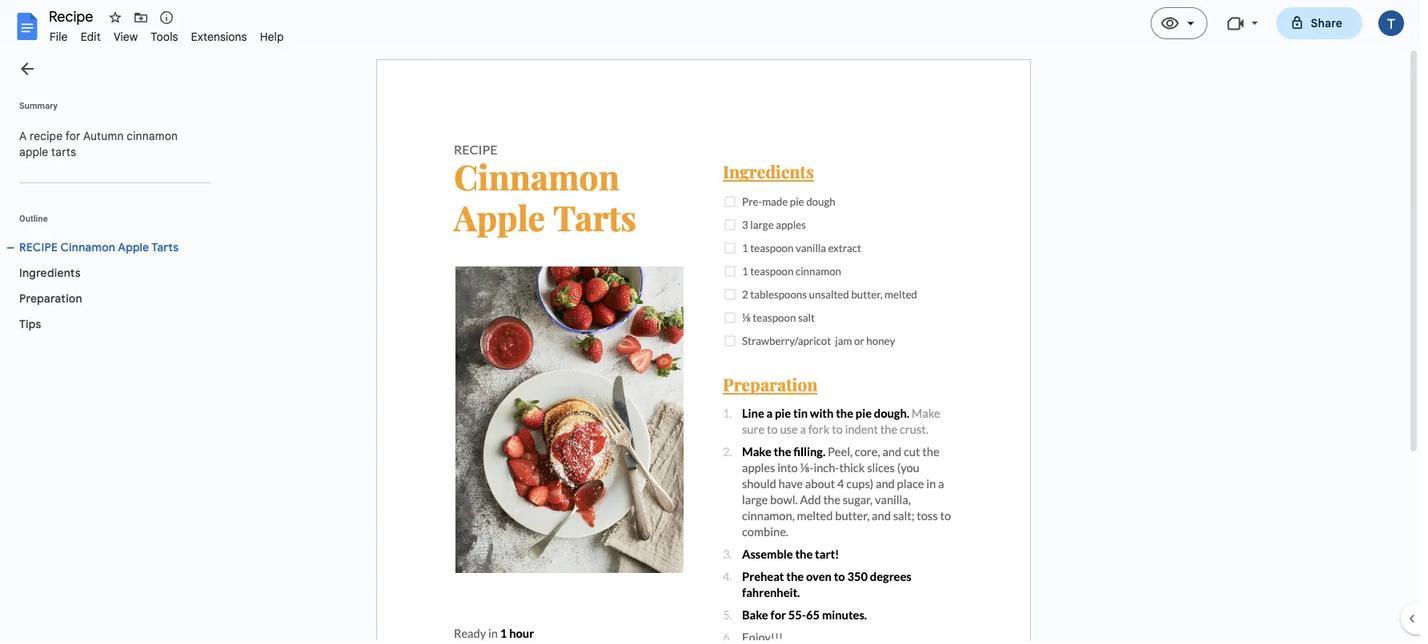 Task type: vqa. For each thing, say whether or not it's contained in the screenshot.
cinnamon
yes



Task type: locate. For each thing, give the bounding box(es) containing it.
summary element
[[11, 120, 211, 168]]

recipe
[[49, 8, 93, 26]]

ingredients
[[19, 266, 81, 280]]

menu bar
[[43, 21, 290, 47]]

for
[[66, 129, 81, 143]]

a
[[19, 129, 27, 143]]

tools
[[151, 30, 178, 44]]

a recipe for autumn cinnamon apple tarts
[[19, 129, 181, 159]]

tarts
[[51, 145, 76, 159]]

preparation
[[19, 292, 82, 306]]

autumn
[[83, 129, 124, 143]]

help menu item
[[254, 27, 290, 46]]

recipe application
[[0, 0, 1421, 641]]

extensions menu item
[[185, 27, 254, 46]]

edit menu item
[[74, 27, 107, 46]]

tools menu item
[[144, 27, 185, 46]]

share
[[1311, 16, 1343, 30]]

recipe
[[19, 240, 58, 254]]

file menu item
[[43, 27, 74, 46]]

summary heading
[[19, 99, 58, 112]]

menu bar containing file
[[43, 21, 290, 47]]

help
[[260, 30, 284, 44]]

recipe
[[30, 129, 63, 143]]

recipe element
[[43, 6, 1421, 31]]



Task type: describe. For each thing, give the bounding box(es) containing it.
menu bar inside menu bar banner
[[43, 21, 290, 47]]

apple
[[118, 240, 149, 254]]

cinnamon
[[127, 129, 178, 143]]

file
[[50, 30, 68, 44]]

Star checkbox
[[104, 6, 127, 29]]

edit
[[81, 30, 101, 44]]

apple
[[19, 145, 48, 159]]

outline heading
[[0, 212, 218, 235]]

share button
[[1277, 7, 1363, 39]]

cinnamon
[[60, 240, 115, 254]]

menu bar banner
[[0, 0, 1421, 641]]

outline
[[19, 213, 48, 223]]

summary
[[19, 101, 58, 111]]

document outline element
[[0, 47, 218, 641]]

tips
[[19, 317, 41, 331]]

recipe cinnamon apple tarts
[[19, 240, 179, 254]]

view menu item
[[107, 27, 144, 46]]

extensions
[[191, 30, 247, 44]]

tarts
[[152, 240, 179, 254]]

view
[[114, 30, 138, 44]]



